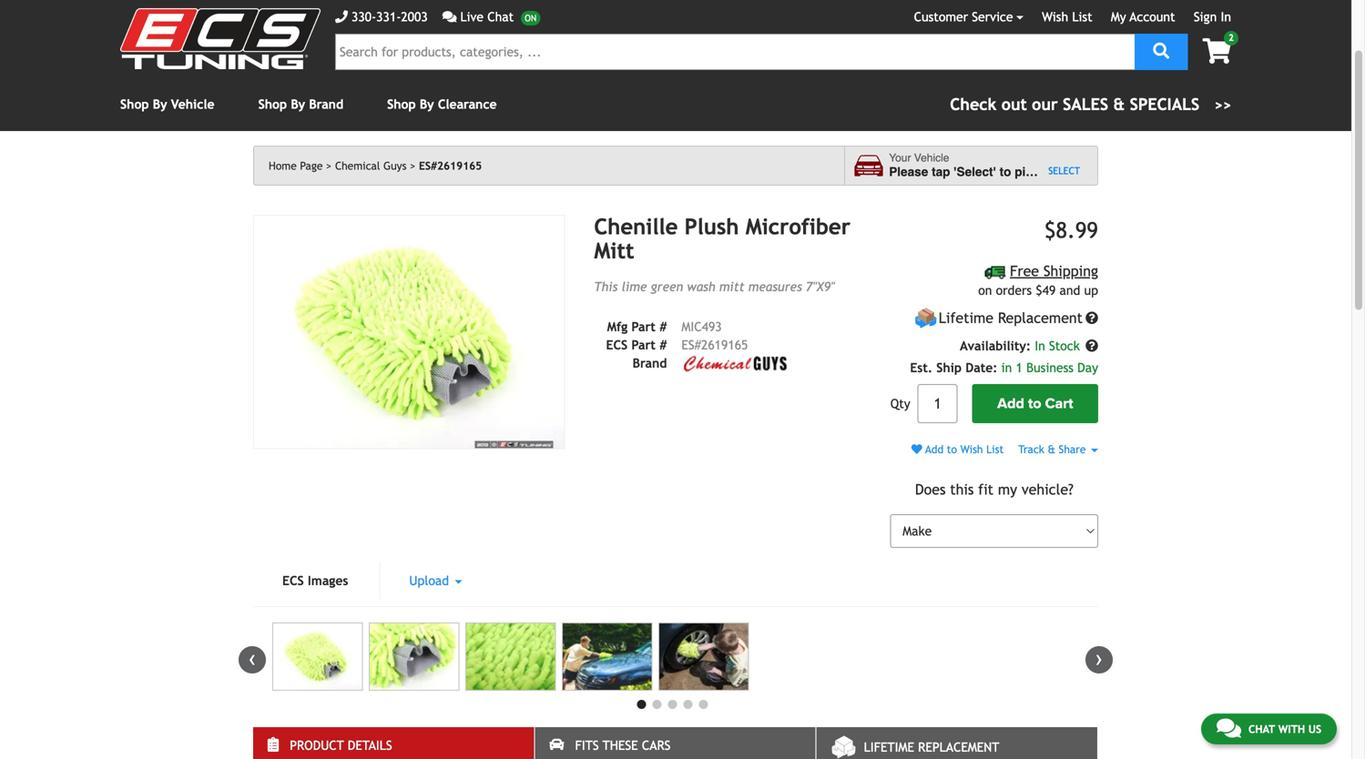 Task type: describe. For each thing, give the bounding box(es) containing it.
to for add to wish list
[[947, 443, 957, 456]]

cart
[[1045, 395, 1073, 413]]

vehicle inside your vehicle please tap 'select' to pick a vehicle
[[914, 152, 949, 165]]

2
[[1229, 32, 1234, 43]]

my
[[1111, 10, 1126, 24]]

my
[[998, 481, 1017, 498]]

chemical guys image
[[682, 354, 791, 374]]

wish list link
[[1042, 10, 1093, 24]]

in for sign
[[1221, 10, 1231, 24]]

0 vertical spatial replacement
[[998, 310, 1083, 327]]

vehicle
[[1053, 165, 1095, 179]]

measures
[[748, 279, 802, 294]]

add to cart
[[997, 395, 1073, 413]]

2003
[[401, 10, 428, 24]]

customer service
[[914, 10, 1013, 24]]

est.
[[910, 361, 933, 375]]

business
[[1026, 361, 1074, 375]]

1 # from the top
[[660, 319, 667, 334]]

1 vertical spatial lifetime
[[864, 741, 914, 755]]

shopping cart image
[[1203, 38, 1231, 64]]

live chat
[[460, 10, 514, 24]]

to inside your vehicle please tap 'select' to pick a vehicle
[[1000, 165, 1011, 179]]

account
[[1130, 10, 1175, 24]]

this
[[950, 481, 974, 498]]

with
[[1278, 723, 1305, 736]]

brand for shop by brand
[[309, 97, 343, 112]]

fits
[[575, 739, 599, 753]]

live
[[460, 10, 484, 24]]

es# 2619165 brand
[[633, 338, 748, 370]]

chemical
[[335, 159, 380, 172]]

cars
[[642, 739, 671, 753]]

this product is lifetime replacement eligible image
[[915, 307, 937, 330]]

on
[[978, 283, 992, 298]]

mfg part #
[[607, 319, 667, 334]]

vehicle?
[[1022, 481, 1074, 498]]

shop by vehicle link
[[120, 97, 215, 112]]

specials
[[1130, 95, 1200, 114]]

does this fit my vehicle?
[[915, 481, 1074, 498]]

customer
[[914, 10, 968, 24]]

track & share button
[[1018, 443, 1098, 456]]

mfg
[[607, 319, 628, 334]]

live chat link
[[442, 7, 540, 26]]

0 vertical spatial list
[[1072, 10, 1093, 24]]

lime
[[622, 279, 647, 294]]

fits these cars link
[[535, 728, 816, 760]]

by for brand
[[291, 97, 305, 112]]

heart image
[[911, 444, 922, 455]]

free shipping on orders $49 and up
[[978, 263, 1098, 298]]

question circle image
[[1086, 340, 1098, 353]]

chenille plush microfiber mitt
[[594, 214, 851, 264]]

green
[[651, 279, 683, 294]]

shop by clearance
[[387, 97, 497, 112]]

shop by brand
[[258, 97, 343, 112]]

my account link
[[1111, 10, 1175, 24]]

chemical guys link
[[335, 159, 416, 172]]

mic493 ecs part #
[[606, 319, 722, 352]]

availability: in stock
[[960, 339, 1084, 353]]

customer service button
[[914, 7, 1024, 26]]

& for track
[[1048, 443, 1055, 456]]

my account
[[1111, 10, 1175, 24]]

comments image
[[442, 10, 457, 23]]

shop for shop by brand
[[258, 97, 287, 112]]

es#
[[682, 338, 701, 352]]

orders
[[996, 283, 1032, 298]]

us
[[1308, 723, 1321, 736]]

clearance
[[438, 97, 497, 112]]

ecs inside mic493 ecs part #
[[606, 338, 628, 352]]

question circle image
[[1086, 312, 1098, 325]]

add for add to cart
[[997, 395, 1024, 413]]

service
[[972, 10, 1013, 24]]

‹ link
[[239, 647, 266, 674]]

chat with us link
[[1201, 714, 1337, 745]]

up
[[1084, 283, 1098, 298]]

page
[[300, 159, 323, 172]]

wish list
[[1042, 10, 1093, 24]]

chat inside chat with us "link"
[[1248, 723, 1275, 736]]

chat with us
[[1248, 723, 1321, 736]]

home
[[269, 159, 297, 172]]

tap
[[932, 165, 950, 179]]

home page link
[[269, 159, 332, 172]]

upload
[[409, 574, 453, 588]]

ecs tuning image
[[120, 8, 321, 69]]

sign in
[[1194, 10, 1231, 24]]

chemical guys
[[335, 159, 407, 172]]

please
[[889, 165, 928, 179]]

'select'
[[954, 165, 996, 179]]

add to wish list
[[922, 443, 1004, 456]]

comments image
[[1217, 718, 1241, 740]]

0 horizontal spatial wish
[[960, 443, 983, 456]]

‹
[[249, 647, 256, 671]]

shop by clearance link
[[387, 97, 497, 112]]

by for vehicle
[[153, 97, 167, 112]]

home page
[[269, 159, 323, 172]]

330-331-2003
[[352, 10, 428, 24]]

select link
[[1048, 164, 1080, 179]]

in for availability:
[[1035, 339, 1045, 353]]

2 link
[[1188, 31, 1239, 66]]

chat inside live chat "link"
[[487, 10, 514, 24]]

lifetime replacement link
[[817, 728, 1097, 760]]



Task type: vqa. For each thing, say whether or not it's contained in the screenshot.
'name-' at the top of the page
no



Task type: locate. For each thing, give the bounding box(es) containing it.
1
[[1016, 361, 1023, 375]]

brand down mic493 ecs part #
[[633, 356, 667, 370]]

shop by brand link
[[258, 97, 343, 112]]

chat left the 'with'
[[1248, 723, 1275, 736]]

0 vertical spatial part
[[632, 319, 656, 334]]

2619165
[[701, 338, 748, 352]]

add for add to wish list
[[925, 443, 944, 456]]

est. ship date: in 1 business day
[[910, 361, 1098, 375]]

these
[[603, 739, 638, 753]]

vehicle
[[171, 97, 215, 112], [914, 152, 949, 165]]

mic493
[[682, 319, 722, 334]]

and
[[1060, 283, 1080, 298]]

in up the business
[[1035, 339, 1045, 353]]

shop for shop by vehicle
[[120, 97, 149, 112]]

2 shop from the left
[[258, 97, 287, 112]]

1 horizontal spatial add
[[997, 395, 1024, 413]]

wish
[[1042, 10, 1068, 24], [960, 443, 983, 456]]

fits these cars
[[575, 739, 671, 753]]

0 vertical spatial in
[[1221, 10, 1231, 24]]

product details
[[290, 739, 392, 753]]

ecs left the images
[[282, 574, 304, 588]]

stock
[[1049, 339, 1080, 353]]

product
[[290, 739, 344, 753]]

wish right service
[[1042, 10, 1068, 24]]

1 vertical spatial &
[[1048, 443, 1055, 456]]

1 horizontal spatial lifetime
[[939, 310, 994, 327]]

wash
[[687, 279, 716, 294]]

1 horizontal spatial shop
[[258, 97, 287, 112]]

1 by from the left
[[153, 97, 167, 112]]

0 vertical spatial wish
[[1042, 10, 1068, 24]]

1 vertical spatial lifetime replacement
[[864, 741, 999, 755]]

list left my
[[1072, 10, 1093, 24]]

1 vertical spatial replacement
[[918, 741, 999, 755]]

1 horizontal spatial ecs
[[606, 338, 628, 352]]

3 shop from the left
[[387, 97, 416, 112]]

1 vertical spatial ecs
[[282, 574, 304, 588]]

0 horizontal spatial list
[[986, 443, 1004, 456]]

0 vertical spatial vehicle
[[171, 97, 215, 112]]

mitt
[[719, 279, 745, 294]]

& for sales
[[1113, 95, 1125, 114]]

1 horizontal spatial in
[[1221, 10, 1231, 24]]

add right heart image
[[925, 443, 944, 456]]

by up home page link on the left
[[291, 97, 305, 112]]

to right heart image
[[947, 443, 957, 456]]

&
[[1113, 95, 1125, 114], [1048, 443, 1055, 456]]

0 horizontal spatial to
[[947, 443, 957, 456]]

ecs images link
[[253, 563, 377, 599]]

by for clearance
[[420, 97, 434, 112]]

a
[[1043, 165, 1050, 179]]

1 horizontal spatial vehicle
[[914, 152, 949, 165]]

your vehicle please tap 'select' to pick a vehicle
[[889, 152, 1095, 179]]

to left the cart
[[1028, 395, 1041, 413]]

0 vertical spatial to
[[1000, 165, 1011, 179]]

replacement inside the lifetime replacement link
[[918, 741, 999, 755]]

add to cart button
[[972, 384, 1098, 424]]

& right the sales
[[1113, 95, 1125, 114]]

shipping
[[1044, 263, 1098, 279]]

1 horizontal spatial brand
[[633, 356, 667, 370]]

chat right live
[[487, 10, 514, 24]]

ecs down "mfg"
[[606, 338, 628, 352]]

this
[[594, 279, 618, 294]]

free
[[1010, 263, 1039, 279]]

part down mfg part #
[[632, 338, 656, 352]]

1 vertical spatial list
[[986, 443, 1004, 456]]

brand inside es# 2619165 brand
[[633, 356, 667, 370]]

1 vertical spatial part
[[632, 338, 656, 352]]

wish up this
[[960, 443, 983, 456]]

› link
[[1086, 647, 1113, 674]]

1 horizontal spatial chat
[[1248, 723, 1275, 736]]

phone image
[[335, 10, 348, 23]]

2 horizontal spatial shop
[[387, 97, 416, 112]]

2 horizontal spatial to
[[1028, 395, 1041, 413]]

replacement
[[998, 310, 1083, 327], [918, 741, 999, 755]]

upload button
[[380, 563, 491, 599]]

es#2619165 - mic493 - chenille plush microfiber mitt - this lime green wash mitt measures 7"x9" - chemical guys - audi bmw volkswagen mercedes benz mini porsche image
[[253, 215, 565, 449], [272, 623, 363, 691], [369, 623, 459, 691], [465, 623, 556, 691], [562, 623, 652, 691], [658, 623, 749, 691]]

part right "mfg"
[[632, 319, 656, 334]]

2 horizontal spatial by
[[420, 97, 434, 112]]

by left clearance
[[420, 97, 434, 112]]

add down in
[[997, 395, 1024, 413]]

in
[[1001, 361, 1012, 375]]

1 vertical spatial to
[[1028, 395, 1041, 413]]

0 horizontal spatial in
[[1035, 339, 1045, 353]]

0 horizontal spatial add
[[925, 443, 944, 456]]

by
[[153, 97, 167, 112], [291, 97, 305, 112], [420, 97, 434, 112]]

2 # from the top
[[660, 338, 667, 352]]

date:
[[966, 361, 998, 375]]

2 part from the top
[[632, 338, 656, 352]]

vehicle down the ecs tuning image
[[171, 97, 215, 112]]

to left pick
[[1000, 165, 1011, 179]]

product details link
[[253, 728, 534, 760]]

add inside add to cart button
[[997, 395, 1024, 413]]

to for add to cart
[[1028, 395, 1041, 413]]

qty
[[890, 397, 910, 411]]

0 horizontal spatial &
[[1048, 443, 1055, 456]]

brand
[[309, 97, 343, 112], [633, 356, 667, 370]]

1 vertical spatial wish
[[960, 443, 983, 456]]

$49
[[1036, 283, 1056, 298]]

330-331-2003 link
[[335, 7, 428, 26]]

0 horizontal spatial by
[[153, 97, 167, 112]]

plush
[[685, 214, 739, 240]]

0 vertical spatial chat
[[487, 10, 514, 24]]

sales & specials link
[[950, 92, 1231, 117]]

ecs inside the ecs images link
[[282, 574, 304, 588]]

0 vertical spatial lifetime replacement
[[939, 310, 1083, 327]]

1 vertical spatial vehicle
[[914, 152, 949, 165]]

& right track on the right bottom of the page
[[1048, 443, 1055, 456]]

to inside add to cart button
[[1028, 395, 1041, 413]]

1 part from the top
[[632, 319, 656, 334]]

images
[[308, 574, 348, 588]]

fit
[[978, 481, 994, 498]]

free shipping image
[[985, 267, 1006, 279]]

es#2619165
[[419, 159, 482, 172]]

vehicle up tap
[[914, 152, 949, 165]]

brand up page
[[309, 97, 343, 112]]

0 vertical spatial ecs
[[606, 338, 628, 352]]

1 vertical spatial add
[[925, 443, 944, 456]]

search image
[[1153, 43, 1170, 59]]

sales
[[1063, 95, 1108, 114]]

1 horizontal spatial &
[[1113, 95, 1125, 114]]

ecs
[[606, 338, 628, 352], [282, 574, 304, 588]]

1 horizontal spatial to
[[1000, 165, 1011, 179]]

1 vertical spatial #
[[660, 338, 667, 352]]

2 vertical spatial to
[[947, 443, 957, 456]]

0 vertical spatial lifetime
[[939, 310, 994, 327]]

2 by from the left
[[291, 97, 305, 112]]

to
[[1000, 165, 1011, 179], [1028, 395, 1041, 413], [947, 443, 957, 456]]

1 horizontal spatial by
[[291, 97, 305, 112]]

1 shop from the left
[[120, 97, 149, 112]]

1 vertical spatial chat
[[1248, 723, 1275, 736]]

0 horizontal spatial lifetime
[[864, 741, 914, 755]]

brand for es# 2619165 brand
[[633, 356, 667, 370]]

1 vertical spatial in
[[1035, 339, 1045, 353]]

None text field
[[918, 384, 958, 424]]

sales & specials
[[1063, 95, 1200, 114]]

does
[[915, 481, 946, 498]]

0 horizontal spatial shop
[[120, 97, 149, 112]]

7"x9"
[[806, 279, 835, 294]]

Search text field
[[335, 34, 1135, 70]]

0 vertical spatial brand
[[309, 97, 343, 112]]

in
[[1221, 10, 1231, 24], [1035, 339, 1045, 353]]

details
[[348, 739, 392, 753]]

# left mic493
[[660, 319, 667, 334]]

0 vertical spatial #
[[660, 319, 667, 334]]

this lime green wash mitt measures 7"x9"
[[594, 279, 835, 294]]

0 horizontal spatial chat
[[487, 10, 514, 24]]

1 horizontal spatial list
[[1072, 10, 1093, 24]]

list left track on the right bottom of the page
[[986, 443, 1004, 456]]

track & share
[[1018, 443, 1089, 456]]

your
[[889, 152, 911, 165]]

# left es#
[[660, 338, 667, 352]]

0 horizontal spatial brand
[[309, 97, 343, 112]]

ecs images
[[282, 574, 348, 588]]

part inside mic493 ecs part #
[[632, 338, 656, 352]]

add
[[997, 395, 1024, 413], [925, 443, 944, 456]]

330-
[[352, 10, 376, 24]]

shop for shop by clearance
[[387, 97, 416, 112]]

1 horizontal spatial wish
[[1042, 10, 1068, 24]]

pick
[[1015, 165, 1040, 179]]

0 vertical spatial add
[[997, 395, 1024, 413]]

lifetime replacement
[[939, 310, 1083, 327], [864, 741, 999, 755]]

select
[[1048, 165, 1080, 177]]

by down the ecs tuning image
[[153, 97, 167, 112]]

3 by from the left
[[420, 97, 434, 112]]

0 vertical spatial &
[[1113, 95, 1125, 114]]

track
[[1018, 443, 1044, 456]]

1 vertical spatial brand
[[633, 356, 667, 370]]

part
[[632, 319, 656, 334], [632, 338, 656, 352]]

guys
[[383, 159, 407, 172]]

ship
[[936, 361, 962, 375]]

mitt
[[594, 238, 634, 264]]

0 horizontal spatial vehicle
[[171, 97, 215, 112]]

# inside mic493 ecs part #
[[660, 338, 667, 352]]

share
[[1059, 443, 1086, 456]]

0 horizontal spatial ecs
[[282, 574, 304, 588]]

in right sign
[[1221, 10, 1231, 24]]



